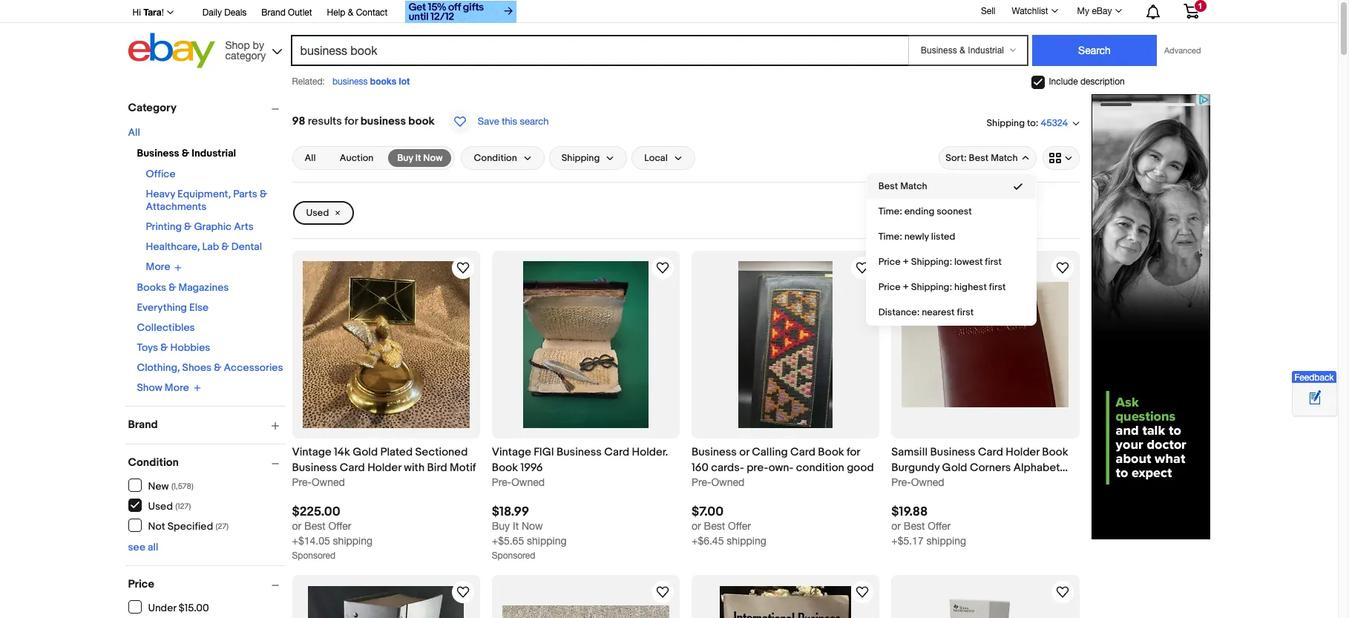 Task type: describe. For each thing, give the bounding box(es) containing it.
2 vertical spatial first
[[957, 307, 974, 318]]

under $15.00
[[148, 602, 209, 614]]

sell link
[[974, 6, 1002, 16]]

not
[[148, 520, 165, 533]]

office link
[[146, 168, 176, 180]]

$19.88
[[892, 505, 928, 520]]

time: for time: newly listed
[[879, 231, 902, 243]]

outlet
[[288, 7, 312, 18]]

card inside vintage figi business card holder. book 1996 pre-owned
[[604, 446, 630, 460]]

more inside button
[[146, 261, 170, 273]]

sectioned
[[415, 446, 468, 460]]

sell
[[981, 6, 996, 16]]

samsill business card holder book burgundy gold corners alphabet tabs organizer heading
[[892, 446, 1068, 491]]

+ for price + shipping: lowest first
[[903, 256, 909, 268]]

brand for brand outlet
[[261, 7, 286, 18]]

shipping for shipping
[[562, 152, 600, 164]]

Search for anything text field
[[293, 36, 905, 65]]

now inside $18.99 buy it now +$5.65 shipping
[[522, 521, 543, 532]]

best for $7.00
[[704, 521, 725, 532]]

brand outlet link
[[261, 5, 312, 22]]

dental
[[231, 240, 262, 253]]

ending
[[905, 206, 935, 217]]

+$5.65
[[492, 535, 524, 547]]

used for used
[[306, 207, 329, 219]]

nearest
[[922, 307, 955, 318]]

best for $225.00
[[304, 521, 326, 532]]

business & industrial
[[137, 147, 236, 160]]

newly
[[905, 231, 929, 243]]

category button
[[128, 101, 285, 115]]

daily deals
[[202, 7, 247, 18]]

$225.00
[[292, 505, 340, 520]]

book inside vintage figi business card holder. book 1996 pre-owned
[[492, 461, 518, 475]]

samsill
[[892, 446, 928, 460]]

brand for brand
[[128, 418, 158, 432]]

heavy
[[146, 188, 175, 200]]

it inside buy it now selected 'text box'
[[415, 152, 421, 164]]

industrial
[[192, 147, 236, 160]]

save this search
[[478, 116, 549, 127]]

auction link
[[331, 149, 383, 167]]

business inside the samsill business card holder book burgundy gold corners alphabet tabs organizer
[[930, 446, 976, 460]]

98
[[292, 114, 305, 128]]

business up office
[[137, 147, 179, 160]]

books & magazines link
[[137, 281, 229, 294]]

with
[[404, 461, 425, 475]]

help
[[327, 7, 345, 18]]

burgundy
[[892, 461, 940, 475]]

magazines
[[178, 281, 229, 294]]

hobbies
[[170, 341, 210, 354]]

lowest
[[954, 256, 983, 268]]

business inside related: business books lot
[[332, 76, 368, 87]]

else
[[189, 301, 209, 314]]

+ for price + shipping: highest first
[[903, 281, 909, 293]]

business or calling card book for 160 cards- pre-own- condition good heading
[[692, 446, 874, 475]]

local
[[644, 152, 668, 164]]

$7.00
[[692, 505, 724, 520]]

none submit inside the shop by category banner
[[1032, 35, 1157, 66]]

equipment,
[[177, 188, 231, 200]]

business inside vintage figi business card holder. book 1996 pre-owned
[[557, 446, 602, 460]]

offer for $19.88
[[928, 521, 951, 532]]

time: newly listed link
[[867, 224, 1036, 249]]

1996
[[521, 461, 543, 475]]

business inside business or calling card book for 160 cards- pre-own- condition good pre-owned
[[692, 446, 737, 460]]

watchlist link
[[1004, 2, 1065, 20]]

owned inside business or calling card book for 160 cards- pre-own- condition good pre-owned
[[711, 477, 745, 489]]

& down attachments
[[184, 220, 192, 233]]

tara
[[143, 7, 162, 18]]

all
[[148, 541, 158, 554]]

best for $19.88
[[904, 521, 925, 532]]

$7.00 or best offer +$6.45 shipping
[[692, 505, 767, 547]]

card inside the samsill business card holder book burgundy gold corners alphabet tabs organizer
[[978, 446, 1003, 460]]

used link
[[293, 201, 354, 225]]

$15.00
[[179, 602, 209, 614]]

samsill business card holder book burgundy gold corners alphabet tabs organizer image
[[902, 282, 1069, 408]]

ebay
[[1092, 6, 1112, 16]]

samsill business card holder book burgundy gold corners alphabet tabs organizer
[[892, 446, 1068, 491]]

watch vintage 14k gold plated sectioned business card holder with bird motif image
[[454, 259, 472, 277]]

4 owned from the left
[[911, 477, 945, 489]]

+$5.17
[[892, 535, 924, 547]]

$18.99
[[492, 505, 529, 520]]

show more
[[137, 381, 189, 394]]

pre- inside vintage 14k gold plated sectioned business card holder with bird motif pre-owned
[[292, 477, 312, 489]]

price for price + shipping: highest first
[[879, 281, 901, 293]]

printing & graphic arts link
[[146, 220, 254, 233]]

accessories
[[224, 361, 283, 374]]

1 link
[[1175, 0, 1208, 22]]

parts
[[233, 188, 257, 200]]

see all
[[128, 541, 158, 554]]

watch business or calling card book for 160 cards- pre-own- condition good image
[[854, 259, 872, 277]]

& left industrial
[[182, 147, 189, 160]]

business or calling card book for 160 cards- pre-own- condition good pre-owned
[[692, 446, 874, 489]]

& up everything else link
[[169, 281, 176, 294]]

gold inside the samsill business card holder book burgundy gold corners alphabet tabs organizer
[[942, 461, 967, 475]]

1 vertical spatial business
[[360, 114, 406, 128]]

alphabet
[[1014, 461, 1060, 475]]

texas instruments ba ii plus business calculator with book tested image
[[902, 586, 1069, 618]]

pre- inside vintage figi business card holder. book 1996 pre-owned
[[492, 477, 512, 489]]

daily deals link
[[202, 5, 247, 22]]

account navigation
[[124, 0, 1210, 25]]

vintage 14k gold plated sectioned business card holder with bird motif pre-owned
[[292, 446, 476, 489]]

book for holder
[[1042, 446, 1068, 460]]

or for business
[[739, 446, 749, 460]]

books
[[370, 76, 396, 87]]

heavy equipment, parts & attachments link
[[146, 188, 267, 213]]

watch texas instruments ba ii plus business calculator with book tested image
[[1054, 584, 1071, 602]]

own-
[[769, 461, 794, 475]]

listing options selector. gallery view selected. image
[[1049, 152, 1073, 164]]

or for $7.00
[[692, 521, 701, 532]]

offer for $225.00
[[328, 521, 351, 532]]

card inside business or calling card book for 160 cards- pre-own- condition good pre-owned
[[790, 446, 816, 460]]

or for $225.00
[[292, 521, 301, 532]]

it inside $18.99 buy it now +$5.65 shipping
[[513, 521, 519, 532]]

shipping button
[[549, 146, 627, 170]]

everything else link
[[137, 301, 209, 314]]

watch case parts counter merchandiser belts filters business management manual book image
[[454, 584, 472, 602]]

sort:
[[946, 152, 967, 164]]

offer for $7.00
[[728, 521, 751, 532]]

shipping: for lowest
[[911, 256, 952, 268]]

graphic
[[194, 220, 232, 233]]

watchlist
[[1012, 6, 1048, 16]]

card inside vintage 14k gold plated sectioned business card holder with bird motif pre-owned
[[340, 461, 365, 475]]

more inside "button"
[[165, 381, 189, 394]]

vintage 14k gold plated sectioned business card holder with bird motif link
[[292, 445, 480, 476]]

shipping for $225.00
[[333, 535, 373, 547]]

advanced
[[1165, 46, 1201, 55]]

description
[[1081, 77, 1125, 87]]

search
[[520, 116, 549, 127]]

best up time: ending soonest
[[879, 180, 898, 192]]

watch international business, challenges of globalization college text book 9 edition image
[[854, 584, 872, 602]]

under $15.00 link
[[128, 600, 210, 614]]

price for price + shipping: lowest first
[[879, 256, 901, 268]]

shipping for shipping to : 45324
[[987, 117, 1025, 129]]

office
[[146, 168, 176, 180]]

owned inside vintage figi business card holder. book 1996 pre-owned
[[512, 477, 545, 489]]

1
[[1198, 1, 1203, 10]]

now inside 'text box'
[[423, 152, 443, 164]]

results
[[308, 114, 342, 128]]

time: ending soonest
[[879, 206, 972, 217]]

clothing,
[[137, 361, 180, 374]]

price for price
[[128, 577, 154, 592]]

new (1,578)
[[148, 480, 194, 492]]

brand outlet
[[261, 7, 312, 18]]

new
[[148, 480, 169, 492]]

this
[[502, 116, 517, 127]]

sort: best match button
[[939, 146, 1036, 170]]

listed
[[931, 231, 956, 243]]

0 vertical spatial all link
[[128, 126, 140, 139]]



Task type: vqa. For each thing, say whether or not it's contained in the screenshot.
'business selling' link
no



Task type: locate. For each thing, give the bounding box(es) containing it.
card up condition
[[790, 446, 816, 460]]

1 horizontal spatial all link
[[296, 149, 325, 167]]

time: newly listed
[[879, 231, 956, 243]]

or for $19.88
[[892, 521, 901, 532]]

0 vertical spatial now
[[423, 152, 443, 164]]

all link down category
[[128, 126, 140, 139]]

shipping inside $18.99 buy it now +$5.65 shipping
[[527, 535, 567, 547]]

offer down cards- on the bottom
[[728, 521, 751, 532]]

help & contact link
[[327, 5, 388, 22]]

business
[[332, 76, 368, 87], [360, 114, 406, 128]]

1 owned from the left
[[312, 477, 345, 489]]

or up the pre-
[[739, 446, 749, 460]]

160
[[692, 461, 709, 475]]

shipping inside $7.00 or best offer +$6.45 shipping
[[727, 535, 767, 547]]

0 horizontal spatial for
[[345, 114, 358, 128]]

best right sort:
[[969, 152, 989, 164]]

local button
[[632, 146, 695, 170]]

0 vertical spatial time:
[[879, 206, 902, 217]]

international business, challenges of globalization college text book 9 edition image
[[720, 586, 851, 618]]

organizer
[[918, 477, 967, 491]]

0 vertical spatial gold
[[353, 446, 378, 460]]

vintage figi business card holder. book 1996 image
[[523, 261, 649, 428]]

pre- up $18.99
[[492, 477, 512, 489]]

1 horizontal spatial gold
[[942, 461, 967, 475]]

buy
[[397, 152, 413, 164], [492, 521, 510, 532]]

specified
[[168, 520, 213, 533]]

+
[[903, 256, 909, 268], [903, 281, 909, 293]]

shipping right +$14.05
[[333, 535, 373, 547]]

business or calling card book for 160 cards- pre-own- condition good link
[[692, 445, 880, 476]]

shipping inside $225.00 or best offer +$14.05 shipping
[[333, 535, 373, 547]]

1 horizontal spatial shipping
[[987, 117, 1025, 129]]

offer inside $7.00 or best offer +$6.45 shipping
[[728, 521, 751, 532]]

daily
[[202, 7, 222, 18]]

7-ring business check book binder image
[[502, 606, 669, 618]]

1 vertical spatial condition button
[[128, 456, 285, 470]]

price up under
[[128, 577, 154, 592]]

not specified (27)
[[148, 520, 229, 533]]

business or calling card book for 160 cards- pre-own- condition good image
[[739, 261, 833, 428]]

printing
[[146, 220, 182, 233]]

2 horizontal spatial book
[[1042, 446, 1068, 460]]

card up corners
[[978, 446, 1003, 460]]

$18.99 buy it now +$5.65 shipping
[[492, 505, 567, 547]]

1 vertical spatial now
[[522, 521, 543, 532]]

(1,578)
[[171, 481, 194, 491]]

0 horizontal spatial match
[[900, 180, 927, 192]]

all down category
[[128, 126, 140, 139]]

1 horizontal spatial vintage
[[492, 446, 531, 460]]

shop by category
[[225, 39, 266, 61]]

& right help
[[348, 7, 354, 18]]

2 time: from the top
[[879, 231, 902, 243]]

buy inside 'text box'
[[397, 152, 413, 164]]

price right 'watch business or calling card book for 160 cards- pre-own- condition good' image
[[879, 256, 901, 268]]

1 vertical spatial all
[[305, 152, 316, 164]]

show
[[137, 381, 162, 394]]

toys
[[137, 341, 158, 354]]

now
[[423, 152, 443, 164], [522, 521, 543, 532]]

0 vertical spatial brand
[[261, 7, 286, 18]]

shipping: for highest
[[911, 281, 952, 293]]

shipping inside $19.88 or best offer +$5.17 shipping
[[927, 535, 966, 547]]

2 shipping: from the top
[[911, 281, 952, 293]]

1 horizontal spatial for
[[847, 446, 860, 460]]

(27)
[[216, 521, 229, 531]]

0 horizontal spatial condition
[[128, 456, 179, 470]]

all link down 98
[[296, 149, 325, 167]]

owned down 1996
[[512, 477, 545, 489]]

watch samsill business card holder book burgundy gold corners alphabet tabs organizer image
[[1054, 259, 1071, 277]]

collectibles link
[[137, 321, 195, 334]]

or up +$14.05
[[292, 521, 301, 532]]

condition button up (1,578)
[[128, 456, 285, 470]]

now down book
[[423, 152, 443, 164]]

1 horizontal spatial holder
[[1006, 446, 1040, 460]]

for inside business or calling card book for 160 cards- pre-own- condition good pre-owned
[[847, 446, 860, 460]]

best down $7.00 on the right of page
[[704, 521, 725, 532]]

1 vertical spatial holder
[[367, 461, 401, 475]]

condition
[[474, 152, 517, 164], [128, 456, 179, 470]]

best
[[969, 152, 989, 164], [879, 180, 898, 192], [304, 521, 326, 532], [704, 521, 725, 532], [904, 521, 925, 532]]

vintage for $18.99
[[492, 446, 531, 460]]

used for used (127)
[[148, 500, 173, 512]]

buy down book
[[397, 152, 413, 164]]

book inside business or calling card book for 160 cards- pre-own- condition good pre-owned
[[818, 446, 844, 460]]

shipping right +$6.45
[[727, 535, 767, 547]]

1 horizontal spatial used
[[306, 207, 329, 219]]

attachments
[[146, 200, 207, 213]]

owned up $225.00
[[312, 477, 345, 489]]

or
[[739, 446, 749, 460], [292, 521, 301, 532], [692, 521, 701, 532], [892, 521, 901, 532]]

or inside business or calling card book for 160 cards- pre-own- condition good pre-owned
[[739, 446, 749, 460]]

2 owned from the left
[[512, 477, 545, 489]]

all
[[128, 126, 140, 139], [305, 152, 316, 164]]

1 horizontal spatial match
[[991, 152, 1018, 164]]

time: left newly
[[879, 231, 902, 243]]

0 horizontal spatial holder
[[367, 461, 401, 475]]

1 offer from the left
[[328, 521, 351, 532]]

or inside $7.00 or best offer +$6.45 shipping
[[692, 521, 701, 532]]

everything
[[137, 301, 187, 314]]

vintage figi business card holder. book 1996 pre-owned
[[492, 446, 668, 489]]

business right "figi"
[[557, 446, 602, 460]]

shipping inside shipping to : 45324
[[987, 117, 1025, 129]]

book for card
[[818, 446, 844, 460]]

0 vertical spatial it
[[415, 152, 421, 164]]

1 vertical spatial time:
[[879, 231, 902, 243]]

holder down "plated"
[[367, 461, 401, 475]]

category
[[128, 101, 177, 115]]

case parts counter merchandiser belts filters business management manual book image
[[308, 586, 464, 618]]

gold inside vintage 14k gold plated sectioned business card holder with bird motif pre-owned
[[353, 446, 378, 460]]

2 offer from the left
[[728, 521, 751, 532]]

1 vertical spatial match
[[900, 180, 927, 192]]

main content
[[286, 94, 1085, 618]]

0 horizontal spatial vintage
[[292, 446, 331, 460]]

or inside $225.00 or best offer +$14.05 shipping
[[292, 521, 301, 532]]

figi
[[534, 446, 554, 460]]

brand down show
[[128, 418, 158, 432]]

condition button
[[461, 146, 545, 170], [128, 456, 285, 470]]

shop by category banner
[[124, 0, 1210, 72]]

1 vertical spatial more
[[165, 381, 189, 394]]

more up the books
[[146, 261, 170, 273]]

2 shipping from the left
[[527, 535, 567, 547]]

condition down save this search 'button' on the left top of the page
[[474, 152, 517, 164]]

offer down $225.00
[[328, 521, 351, 532]]

best down '$19.88'
[[904, 521, 925, 532]]

see
[[128, 541, 145, 554]]

0 horizontal spatial used
[[148, 500, 173, 512]]

book left 1996
[[492, 461, 518, 475]]

0 vertical spatial condition
[[474, 152, 517, 164]]

3 shipping from the left
[[727, 535, 767, 547]]

vintage for $225.00
[[292, 446, 331, 460]]

0 vertical spatial match
[[991, 152, 1018, 164]]

shipping right +$5.65
[[527, 535, 567, 547]]

healthcare,
[[146, 240, 200, 253]]

gold right the 14k
[[353, 446, 378, 460]]

1 horizontal spatial brand
[[261, 7, 286, 18]]

condition up new
[[128, 456, 179, 470]]

(127)
[[175, 501, 191, 511]]

book up alphabet
[[1042, 446, 1068, 460]]

0 horizontal spatial gold
[[353, 446, 378, 460]]

or down $7.00 on the right of page
[[692, 521, 701, 532]]

0 vertical spatial first
[[985, 256, 1002, 268]]

& right "shoes"
[[214, 361, 222, 374]]

brand button
[[128, 418, 285, 432]]

shipping: up distance: nearest first at right
[[911, 281, 952, 293]]

best down $225.00
[[304, 521, 326, 532]]

1 vintage from the left
[[292, 446, 331, 460]]

1 horizontal spatial all
[[305, 152, 316, 164]]

business down the 14k
[[292, 461, 337, 475]]

1 vertical spatial for
[[847, 446, 860, 460]]

corners
[[970, 461, 1011, 475]]

owned
[[312, 477, 345, 489], [512, 477, 545, 489], [711, 477, 745, 489], [911, 477, 945, 489]]

1 vertical spatial brand
[[128, 418, 158, 432]]

offer down organizer
[[928, 521, 951, 532]]

shipping
[[333, 535, 373, 547], [527, 535, 567, 547], [727, 535, 767, 547], [927, 535, 966, 547]]

1 horizontal spatial book
[[818, 446, 844, 460]]

1 horizontal spatial condition
[[474, 152, 517, 164]]

more right show
[[165, 381, 189, 394]]

best inside $19.88 or best offer +$5.17 shipping
[[904, 521, 925, 532]]

main content containing $225.00
[[286, 94, 1085, 618]]

my
[[1077, 6, 1090, 16]]

business left books
[[332, 76, 368, 87]]

holder inside the samsill business card holder book burgundy gold corners alphabet tabs organizer
[[1006, 446, 1040, 460]]

0 horizontal spatial book
[[492, 461, 518, 475]]

1 horizontal spatial offer
[[728, 521, 751, 532]]

save
[[478, 116, 499, 127]]

or up the +$5.17
[[892, 521, 901, 532]]

for right "results"
[[345, 114, 358, 128]]

1 horizontal spatial now
[[522, 521, 543, 532]]

brand
[[261, 7, 286, 18], [128, 418, 158, 432]]

0 horizontal spatial now
[[423, 152, 443, 164]]

help & contact
[[327, 7, 388, 18]]

vintage 14k gold plated sectioned business card holder with bird motif image
[[303, 261, 470, 428]]

3 pre- from the left
[[692, 477, 711, 489]]

toys & hobbies link
[[137, 341, 210, 354]]

2 horizontal spatial offer
[[928, 521, 951, 532]]

owned down burgundy
[[911, 477, 945, 489]]

vintage 14k gold plated sectioned business card holder with bird motif heading
[[292, 446, 476, 475]]

for up good
[[847, 446, 860, 460]]

distance: nearest first link
[[867, 300, 1036, 325]]

best match
[[879, 180, 927, 192]]

vintage figi business card holder. book 1996 link
[[492, 445, 680, 476]]

0 vertical spatial +
[[903, 256, 909, 268]]

cards-
[[711, 461, 744, 475]]

1 vertical spatial it
[[513, 521, 519, 532]]

holder up alphabet
[[1006, 446, 1040, 460]]

show more button
[[137, 381, 201, 394]]

plated
[[380, 446, 413, 460]]

98 results for business book
[[292, 114, 435, 128]]

2 vertical spatial price
[[128, 577, 154, 592]]

best inside $225.00 or best offer +$14.05 shipping
[[304, 521, 326, 532]]

0 horizontal spatial it
[[415, 152, 421, 164]]

it down $18.99
[[513, 521, 519, 532]]

1 vertical spatial gold
[[942, 461, 967, 475]]

+$14.05
[[292, 535, 330, 547]]

0 vertical spatial shipping
[[987, 117, 1025, 129]]

card left holder.
[[604, 446, 630, 460]]

best inside $7.00 or best offer +$6.45 shipping
[[704, 521, 725, 532]]

time: ending soonest link
[[867, 199, 1036, 224]]

0 vertical spatial used
[[306, 207, 329, 219]]

1 vertical spatial all link
[[296, 149, 325, 167]]

owned down cards- on the bottom
[[711, 477, 745, 489]]

card down the 14k
[[340, 461, 365, 475]]

0 horizontal spatial condition button
[[128, 456, 285, 470]]

now down $18.99
[[522, 521, 543, 532]]

to
[[1027, 117, 1036, 129]]

book up condition
[[818, 446, 844, 460]]

1 shipping from the left
[[333, 535, 373, 547]]

shop by category button
[[219, 33, 285, 65]]

1 vertical spatial shipping:
[[911, 281, 952, 293]]

best inside dropdown button
[[969, 152, 989, 164]]

related:
[[292, 76, 325, 87]]

time: for time: ending soonest
[[879, 206, 902, 217]]

1 vertical spatial condition
[[128, 456, 179, 470]]

1 pre- from the left
[[292, 477, 312, 489]]

business up organizer
[[930, 446, 976, 460]]

best match link
[[867, 174, 1036, 199]]

0 horizontal spatial all
[[128, 126, 140, 139]]

shipping for $19.88
[[927, 535, 966, 547]]

owned inside vintage 14k gold plated sectioned business card holder with bird motif pre-owned
[[312, 477, 345, 489]]

3 offer from the left
[[928, 521, 951, 532]]

holder inside vintage 14k gold plated sectioned business card holder with bird motif pre-owned
[[367, 461, 401, 475]]

include description
[[1049, 77, 1125, 87]]

0 vertical spatial shipping:
[[911, 256, 952, 268]]

0 vertical spatial business
[[332, 76, 368, 87]]

condition button down save this search 'button' on the left top of the page
[[461, 146, 545, 170]]

collectibles
[[137, 321, 195, 334]]

0 horizontal spatial offer
[[328, 521, 351, 532]]

0 horizontal spatial brand
[[128, 418, 158, 432]]

bird
[[427, 461, 447, 475]]

vintage figi business card holder. book 1996 heading
[[492, 446, 668, 475]]

shipping for $18.99
[[527, 535, 567, 547]]

0 vertical spatial more
[[146, 261, 170, 273]]

Buy It Now selected text field
[[397, 151, 443, 165]]

4 pre- from the left
[[892, 477, 911, 489]]

vintage inside vintage 14k gold plated sectioned business card holder with bird motif pre-owned
[[292, 446, 331, 460]]

1 vertical spatial buy
[[492, 521, 510, 532]]

offer inside $19.88 or best offer +$5.17 shipping
[[928, 521, 951, 532]]

arts
[[234, 220, 254, 233]]

vintage up 1996
[[492, 446, 531, 460]]

pre- down 160 at the bottom
[[692, 477, 711, 489]]

& right toys
[[161, 341, 168, 354]]

pre- up $225.00
[[292, 477, 312, 489]]

business
[[137, 147, 179, 160], [557, 446, 602, 460], [692, 446, 737, 460], [930, 446, 976, 460], [292, 461, 337, 475]]

buy it now link
[[388, 149, 452, 167]]

all down 98
[[305, 152, 316, 164]]

0 vertical spatial all
[[128, 126, 140, 139]]

0 horizontal spatial buy
[[397, 152, 413, 164]]

match down shipping to : 45324
[[991, 152, 1018, 164]]

1 horizontal spatial condition button
[[461, 146, 545, 170]]

0 horizontal spatial all link
[[128, 126, 140, 139]]

brand inside the account navigation
[[261, 7, 286, 18]]

first for price + shipping: highest first
[[989, 281, 1006, 293]]

pre- down burgundy
[[892, 477, 911, 489]]

+ down newly
[[903, 256, 909, 268]]

buy inside $18.99 buy it now +$5.65 shipping
[[492, 521, 510, 532]]

books & magazines everything else collectibles toys & hobbies clothing, shoes & accessories
[[137, 281, 283, 374]]

0 vertical spatial condition button
[[461, 146, 545, 170]]

1 horizontal spatial buy
[[492, 521, 510, 532]]

pre-
[[292, 477, 312, 489], [492, 477, 512, 489], [692, 477, 711, 489], [892, 477, 911, 489]]

14k
[[334, 446, 350, 460]]

buy up +$5.65
[[492, 521, 510, 532]]

& inside the account navigation
[[348, 7, 354, 18]]

feedback
[[1295, 372, 1334, 383]]

4 shipping from the left
[[927, 535, 966, 547]]

price up distance: on the right
[[879, 281, 901, 293]]

watch vintage figi business card holder. book 1996 image
[[654, 259, 672, 277]]

1 time: from the top
[[879, 206, 902, 217]]

my ebay
[[1077, 6, 1112, 16]]

it down book
[[415, 152, 421, 164]]

None submit
[[1032, 35, 1157, 66]]

0 vertical spatial holder
[[1006, 446, 1040, 460]]

or inside $19.88 or best offer +$5.17 shipping
[[892, 521, 901, 532]]

book inside the samsill business card holder book burgundy gold corners alphabet tabs organizer
[[1042, 446, 1068, 460]]

0 vertical spatial price
[[879, 256, 901, 268]]

get an extra 15% off image
[[405, 1, 517, 23]]

clothing, shoes & accessories link
[[137, 361, 283, 374]]

2 pre- from the left
[[492, 477, 512, 489]]

2 + from the top
[[903, 281, 909, 293]]

1 horizontal spatial it
[[513, 521, 519, 532]]

3 owned from the left
[[711, 477, 745, 489]]

first right lowest
[[985, 256, 1002, 268]]

1 + from the top
[[903, 256, 909, 268]]

highest
[[954, 281, 987, 293]]

books
[[137, 281, 166, 294]]

2 vintage from the left
[[492, 446, 531, 460]]

1 vertical spatial +
[[903, 281, 909, 293]]

deals
[[224, 7, 247, 18]]

time: down best match on the right of the page
[[879, 206, 902, 217]]

pre- inside business or calling card book for 160 cards- pre-own- condition good pre-owned
[[692, 477, 711, 489]]

calling
[[752, 446, 788, 460]]

first right the highest
[[989, 281, 1006, 293]]

shipping right the +$5.17
[[927, 535, 966, 547]]

first for price + shipping: lowest first
[[985, 256, 1002, 268]]

first down the highest
[[957, 307, 974, 318]]

shipping for $7.00
[[727, 535, 767, 547]]

shipping: up price + shipping: highest first
[[911, 256, 952, 268]]

+ up distance: on the right
[[903, 281, 909, 293]]

advertisement region
[[1091, 94, 1210, 540]]

business left book
[[360, 114, 406, 128]]

condition
[[796, 461, 844, 475]]

match inside dropdown button
[[991, 152, 1018, 164]]

auction
[[340, 152, 374, 164]]

vintage left the 14k
[[292, 446, 331, 460]]

gold up organizer
[[942, 461, 967, 475]]

business inside vintage 14k gold plated sectioned business card holder with bird motif pre-owned
[[292, 461, 337, 475]]

price + shipping: lowest first link
[[867, 249, 1036, 275]]

price + shipping: lowest first
[[879, 256, 1002, 268]]

office heavy equipment, parts & attachments printing & graphic arts healthcare, lab & dental
[[146, 168, 267, 253]]

holder.
[[632, 446, 668, 460]]

1 vertical spatial shipping
[[562, 152, 600, 164]]

1 vertical spatial first
[[989, 281, 1006, 293]]

price + shipping: highest first link
[[867, 275, 1036, 300]]

0 horizontal spatial shipping
[[562, 152, 600, 164]]

distance: nearest first
[[879, 307, 974, 318]]

1 vertical spatial used
[[148, 500, 173, 512]]

0 vertical spatial for
[[345, 114, 358, 128]]

offer inside $225.00 or best offer +$14.05 shipping
[[328, 521, 351, 532]]

& right "parts"
[[260, 188, 267, 200]]

0 vertical spatial buy
[[397, 152, 413, 164]]

business up cards- on the bottom
[[692, 446, 737, 460]]

match up ending
[[900, 180, 927, 192]]

shipping inside dropdown button
[[562, 152, 600, 164]]

brand left outlet
[[261, 7, 286, 18]]

1 shipping: from the top
[[911, 256, 952, 268]]

& right "lab"
[[221, 240, 229, 253]]

price button
[[128, 577, 285, 592]]

watch 7-ring business check book binder image
[[654, 584, 672, 602]]

vintage inside vintage figi business card holder. book 1996 pre-owned
[[492, 446, 531, 460]]

1 vertical spatial price
[[879, 281, 901, 293]]



